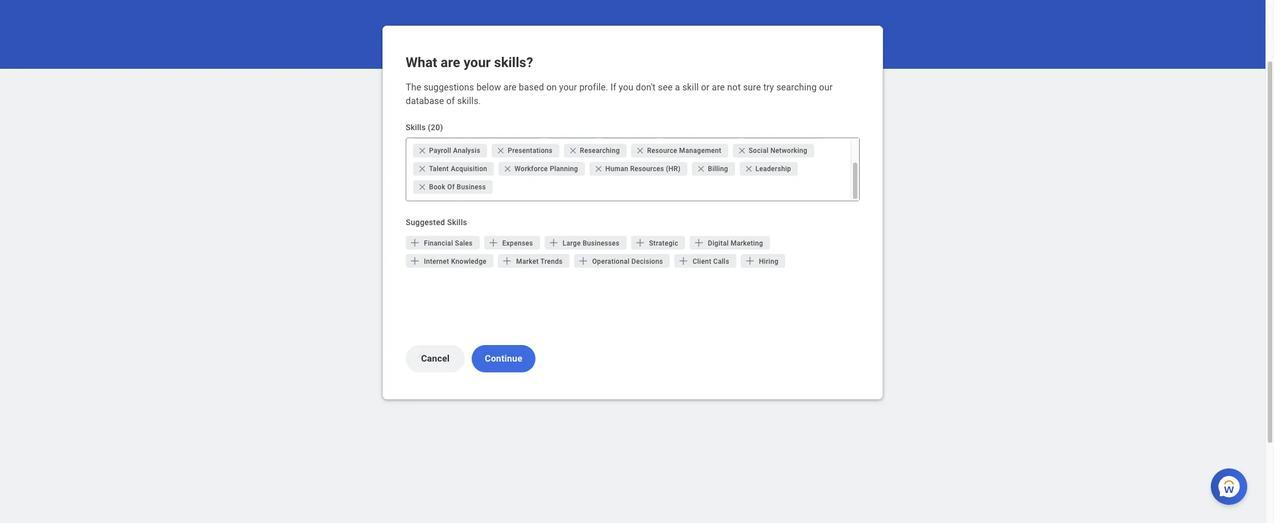 Task type: locate. For each thing, give the bounding box(es) containing it.
plus image inside internet knowledge button
[[409, 256, 421, 267]]

remove image inside presentations button
[[497, 146, 506, 155]]

acquisition
[[451, 165, 488, 173]]

Skills (20) field
[[495, 182, 847, 193]]

plus image left internet
[[409, 256, 421, 267]]

resources
[[631, 165, 664, 173]]

skills up the sales
[[447, 218, 467, 227]]

remove image inside the talent acquisition 'button'
[[418, 165, 427, 174]]

plus image inside market trends button
[[502, 256, 513, 267]]

operational
[[593, 258, 630, 266]]

remove image inside the talent acquisition 'button'
[[418, 165, 429, 174]]

remove image left the billing
[[697, 165, 706, 174]]

you
[[619, 82, 634, 93]]

plus image
[[409, 237, 421, 249], [488, 237, 499, 249], [548, 237, 559, 249], [578, 256, 589, 267], [678, 256, 690, 267], [745, 256, 756, 267]]

social networking
[[749, 147, 808, 155]]

internet knowledge
[[424, 258, 487, 266]]

trends
[[541, 258, 563, 266]]

remove image down the social
[[744, 165, 756, 174]]

payroll
[[429, 147, 452, 155]]

skills left (20)
[[406, 123, 426, 132]]

press left arrow to navigate selected items field
[[495, 178, 847, 196]]

try
[[764, 82, 774, 93]]

financial sales
[[424, 240, 473, 248]]

are right the or
[[712, 82, 725, 93]]

remove image
[[418, 146, 427, 155], [497, 146, 506, 155], [636, 146, 647, 155], [636, 146, 645, 155], [738, 146, 749, 155], [418, 165, 427, 174], [503, 165, 515, 174], [503, 165, 513, 174], [697, 165, 708, 174], [697, 165, 706, 174], [744, 165, 756, 174]]

billing
[[708, 165, 729, 173]]

remove image inside leadership button
[[744, 165, 756, 174]]

plus image down the marketing
[[745, 256, 756, 267]]

don't
[[636, 82, 656, 93]]

analysis
[[453, 147, 481, 155]]

expenses
[[503, 240, 533, 248]]

plus image up client
[[693, 237, 705, 249]]

large
[[563, 240, 581, 248]]

1 horizontal spatial skills
[[447, 218, 467, 227]]

plus image inside operational decisions button
[[578, 256, 589, 267]]

remove image inside social networking button
[[738, 146, 747, 155]]

1 horizontal spatial are
[[504, 82, 517, 93]]

remove image left payroll
[[418, 146, 427, 155]]

human
[[606, 165, 629, 173]]

plus image left the large at the left top of the page
[[548, 237, 559, 249]]

resource management button
[[632, 144, 729, 158]]

plus image down large businesses "button"
[[578, 256, 589, 267]]

skill
[[683, 82, 699, 93]]

plus image inside hiring button
[[745, 256, 756, 267]]

1 horizontal spatial your
[[559, 82, 577, 93]]

your
[[464, 55, 491, 71], [559, 82, 577, 93]]

plus image inside expenses button
[[488, 237, 499, 249]]

digital
[[708, 240, 729, 248]]

planning
[[550, 165, 578, 173]]

strategic button
[[631, 236, 685, 250]]

your right on
[[559, 82, 577, 93]]

remove image up leadership button at the top of page
[[738, 146, 749, 155]]

remove image left talent
[[418, 165, 427, 174]]

client
[[693, 258, 712, 266]]

talent acquisition button
[[413, 162, 494, 176]]

leadership
[[756, 165, 792, 173]]

remove image down presentations button
[[503, 165, 515, 174]]

continue
[[485, 354, 523, 364]]

plus image for market trends
[[502, 256, 513, 267]]

plus image
[[635, 237, 646, 249], [693, 237, 705, 249], [409, 256, 421, 267], [502, 256, 513, 267]]

plus image down expenses button
[[502, 256, 513, 267]]

0 horizontal spatial your
[[464, 55, 491, 71]]

client calls
[[693, 258, 730, 266]]

remove image for remove image inside the presentations button
[[497, 146, 506, 155]]

knowledge
[[451, 258, 487, 266]]

digital marketing button
[[690, 236, 770, 250]]

plus image up decisions
[[635, 237, 646, 249]]

marketing
[[731, 240, 764, 248]]

resource
[[647, 147, 678, 155]]

or
[[701, 82, 710, 93]]

remove image left presentations
[[497, 146, 506, 155]]

plus image inside the 'digital marketing' button
[[693, 237, 705, 249]]

0 vertical spatial skills
[[406, 123, 426, 132]]

plus image left expenses
[[488, 237, 499, 249]]

human resources (hr) button
[[590, 162, 688, 176]]

workforce planning
[[515, 165, 578, 173]]

hiring button
[[741, 254, 786, 268]]

below
[[477, 82, 501, 93]]

talent acquisition
[[429, 165, 488, 173]]

plus image left client
[[678, 256, 690, 267]]

remove image
[[418, 146, 429, 155], [497, 146, 508, 155], [569, 146, 580, 155], [569, 146, 578, 155], [738, 146, 747, 155], [418, 165, 429, 174], [594, 165, 606, 174], [594, 165, 603, 174], [744, 165, 754, 174], [418, 183, 429, 192], [418, 183, 427, 192]]

plus image for internet knowledge
[[409, 256, 421, 267]]

plus image for digital marketing
[[693, 237, 705, 249]]

0 horizontal spatial skills
[[406, 123, 426, 132]]

remove image for remove image in the talent acquisition 'button'
[[418, 165, 427, 174]]

presentations
[[508, 147, 553, 155]]

skills
[[406, 123, 426, 132], [447, 218, 467, 227]]

the suggestions below are based on your profile. if you don't see a skill or are not sure try searching our database of skills.
[[406, 82, 833, 106]]

book
[[429, 183, 446, 191]]

are up 'suggestions'
[[441, 55, 460, 71]]

remove image down management
[[697, 165, 708, 174]]

your inside "the suggestions below are based on your profile. if you don't see a skill or are not sure try searching our database of skills."
[[559, 82, 577, 93]]

plus image inside financial sales button
[[409, 237, 421, 249]]

plus image inside client calls button
[[678, 256, 690, 267]]

social networking button
[[733, 144, 815, 158]]

plus image inside large businesses "button"
[[548, 237, 559, 249]]

your up below
[[464, 55, 491, 71]]

plus image inside strategic button
[[635, 237, 646, 249]]

are right below
[[504, 82, 517, 93]]

plus image down suggested
[[409, 237, 421, 249]]

database
[[406, 96, 444, 106]]

1 vertical spatial your
[[559, 82, 577, 93]]

billing button
[[692, 162, 735, 176]]

our
[[820, 82, 833, 93]]

linkedin
[[563, 129, 590, 137]]

plus image for large businesses
[[548, 237, 559, 249]]

networking
[[771, 147, 808, 155]]

remove image up human resources (hr)
[[636, 146, 647, 155]]

client calls button
[[675, 254, 737, 268]]

presentations button
[[492, 144, 560, 158]]

remove image inside payroll analysis button
[[418, 146, 427, 155]]

if
[[611, 82, 617, 93]]

financial sales button
[[406, 236, 480, 250]]

not
[[728, 82, 741, 93]]

plus image for financial sales
[[409, 237, 421, 249]]

remove image inside social networking button
[[738, 146, 749, 155]]



Task type: vqa. For each thing, say whether or not it's contained in the screenshot.
"Wilson"
no



Task type: describe. For each thing, give the bounding box(es) containing it.
remove image for remove image inside the payroll analysis button
[[418, 146, 427, 155]]

(20)
[[428, 123, 443, 132]]

business
[[457, 183, 486, 191]]

profile.
[[580, 82, 609, 93]]

researching button
[[564, 144, 627, 158]]

see
[[658, 82, 673, 93]]

suggested skills
[[406, 218, 467, 227]]

resource management
[[647, 147, 722, 155]]

plus image for strategic
[[635, 237, 646, 249]]

remove image for social networking button
[[738, 146, 749, 155]]

book of business
[[429, 183, 486, 191]]

searching
[[777, 82, 817, 93]]

remove image inside presentations button
[[497, 146, 508, 155]]

skills (20)
[[406, 123, 443, 132]]

remove image for workforce planning button
[[503, 165, 515, 174]]

plus image for hiring
[[745, 256, 756, 267]]

p&l responsibiity button
[[744, 126, 825, 139]]

cancel
[[421, 354, 450, 364]]

remove image for billing button
[[697, 165, 708, 174]]

what
[[406, 55, 437, 71]]

what are your skills?
[[406, 55, 533, 71]]

payroll analysis
[[429, 147, 481, 155]]

internet knowledge button
[[406, 254, 494, 268]]

based
[[519, 82, 544, 93]]

decisions
[[632, 258, 663, 266]]

a
[[675, 82, 680, 93]]

financial
[[424, 240, 453, 248]]

1 vertical spatial skills
[[447, 218, 467, 227]]

responsibiity
[[775, 129, 818, 137]]

large businesses button
[[545, 236, 627, 250]]

plus image for client calls
[[678, 256, 690, 267]]

workforce planning button
[[499, 162, 585, 176]]

human resources (hr)
[[606, 165, 681, 173]]

remove image for the resource management button
[[636, 146, 647, 155]]

workforce
[[515, 165, 548, 173]]

on
[[547, 82, 557, 93]]

management
[[680, 147, 722, 155]]

digital marketing
[[708, 240, 764, 248]]

plus image for operational decisions
[[578, 256, 589, 267]]

researching
[[580, 147, 620, 155]]

0 vertical spatial your
[[464, 55, 491, 71]]

market
[[516, 258, 539, 266]]

0 horizontal spatial are
[[441, 55, 460, 71]]

book of business button
[[413, 180, 493, 194]]

strategic
[[649, 240, 679, 248]]

expenses button
[[484, 236, 540, 250]]

skills.
[[458, 96, 481, 106]]

operational decisions
[[593, 258, 663, 266]]

market trends
[[516, 258, 563, 266]]

the
[[406, 82, 421, 93]]

linkedin button
[[547, 126, 597, 139]]

leadership button
[[740, 162, 798, 176]]

remove image inside leadership button
[[744, 165, 754, 174]]

remove image up "human resources (hr)" button
[[636, 146, 645, 155]]

p&l
[[760, 129, 773, 137]]

large businesses
[[563, 240, 620, 248]]

suggested
[[406, 218, 445, 227]]

businesses
[[583, 240, 620, 248]]

market trends button
[[498, 254, 570, 268]]

calls
[[714, 258, 730, 266]]

remove image for leadership button at the top of page
[[744, 165, 756, 174]]

remove image left workforce
[[503, 165, 513, 174]]

hiring
[[759, 258, 779, 266]]

suggestions
[[424, 82, 474, 93]]

social
[[749, 147, 769, 155]]

plus image for expenses
[[488, 237, 499, 249]]

of
[[448, 183, 455, 191]]

talent
[[429, 165, 449, 173]]

internet
[[424, 258, 449, 266]]

of
[[447, 96, 455, 106]]

payroll analysis button
[[413, 144, 487, 158]]

remove image inside payroll analysis button
[[418, 146, 429, 155]]

2 horizontal spatial are
[[712, 82, 725, 93]]

continue button
[[472, 346, 536, 373]]

sure
[[743, 82, 761, 93]]

operational decisions button
[[574, 254, 670, 268]]

cancel button
[[406, 346, 465, 373]]

sales
[[455, 240, 473, 248]]

skills?
[[494, 55, 533, 71]]



